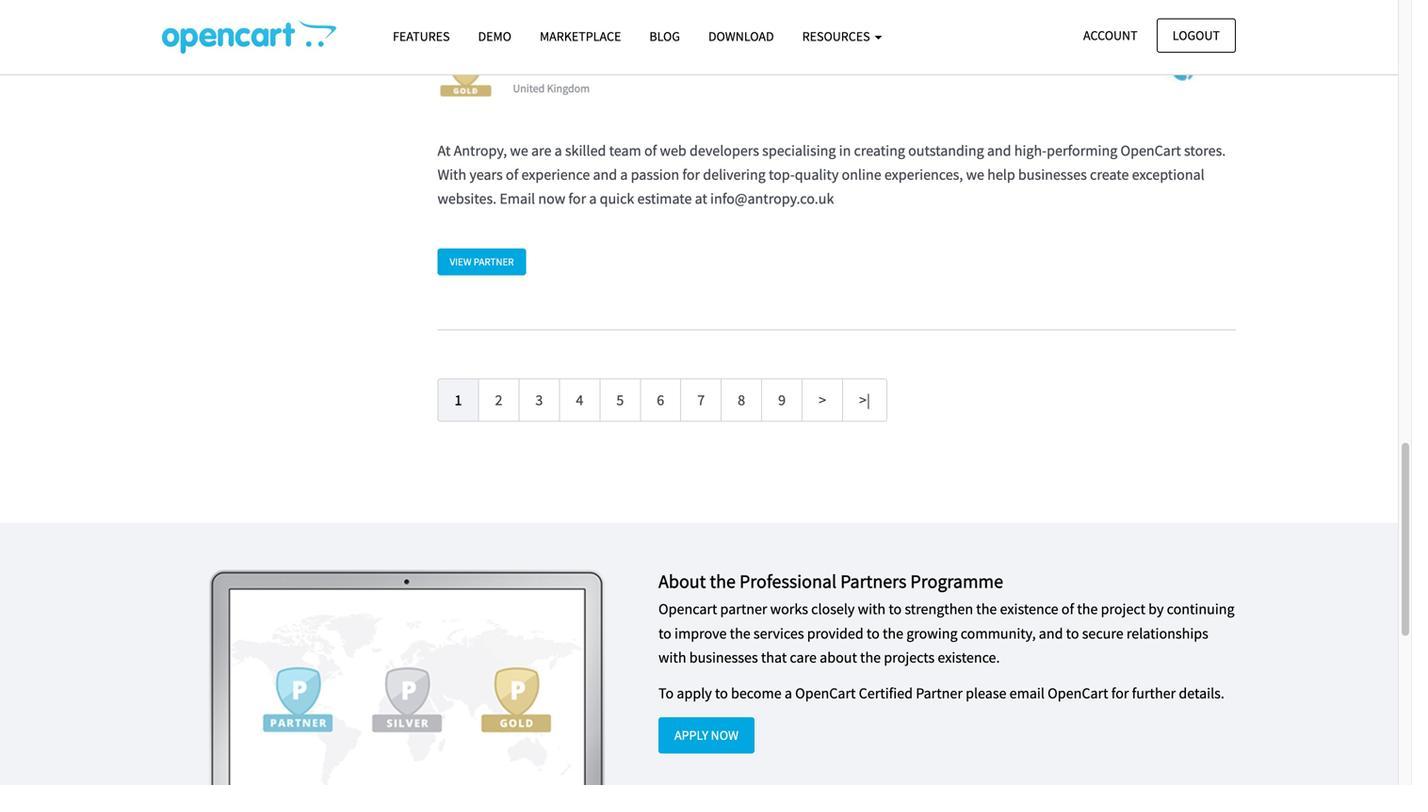 Task type: describe. For each thing, give the bounding box(es) containing it.
1 vertical spatial of
[[506, 165, 519, 184]]

care
[[790, 649, 817, 668]]

by
[[1149, 600, 1164, 619]]

to
[[659, 685, 674, 703]]

experiences,
[[885, 165, 963, 184]]

blog link
[[635, 20, 694, 53]]

skilled
[[565, 141, 606, 160]]

marketplace link
[[526, 20, 635, 53]]

resources
[[803, 28, 873, 45]]

>|
[[859, 391, 871, 410]]

create
[[1090, 165, 1129, 184]]

apply now
[[675, 728, 739, 745]]

programme
[[911, 570, 1004, 594]]

now
[[538, 189, 566, 208]]

3 link
[[519, 379, 560, 422]]

>| link
[[842, 379, 888, 422]]

blog
[[650, 28, 680, 45]]

websites.
[[438, 189, 497, 208]]

to down partners
[[889, 600, 902, 619]]

at antropy, we are a skilled team of web developers specialising in creating outstanding and high-performing opencart stores. with years of experience and a passion for delivering top-quality online experiences, we help businesses create exceptional websites. email now for a quick estimate at info@antropy.co.uk
[[438, 141, 1226, 208]]

services
[[754, 625, 804, 643]]

online
[[842, 165, 882, 184]]

partner
[[720, 600, 767, 619]]

relationships
[[1127, 625, 1209, 643]]

about
[[659, 570, 706, 594]]

team
[[609, 141, 642, 160]]

certified
[[859, 685, 913, 703]]

works
[[771, 600, 808, 619]]

opencart inside at antropy, we are a skilled team of web developers specialising in creating outstanding and high-performing opencart stores. with years of experience and a passion for delivering top-quality online experiences, we help businesses create exceptional websites. email now for a quick estimate at info@antropy.co.uk
[[1121, 141, 1181, 160]]

>
[[819, 391, 826, 410]]

opencart certified image
[[438, 45, 494, 101]]

now
[[711, 728, 739, 745]]

antropy,
[[454, 141, 507, 160]]

improve
[[675, 625, 727, 643]]

account link
[[1068, 18, 1154, 53]]

provided
[[807, 625, 864, 643]]

features link
[[379, 20, 464, 53]]

a right become
[[785, 685, 792, 703]]

account
[[1084, 27, 1138, 44]]

to right provided
[[867, 625, 880, 643]]

are
[[531, 141, 552, 160]]

businesses inside at antropy, we are a skilled team of web developers specialising in creating outstanding and high-performing opencart stores. with years of experience and a passion for delivering top-quality online experiences, we help businesses create exceptional websites. email now for a quick estimate at info@antropy.co.uk
[[1019, 165, 1087, 184]]

to right apply
[[715, 685, 728, 703]]

top-
[[769, 165, 795, 184]]

download link
[[694, 20, 788, 53]]

the up community,
[[977, 600, 997, 619]]

3
[[536, 391, 543, 410]]

0 horizontal spatial and
[[593, 165, 617, 184]]

0 horizontal spatial opencart
[[795, 685, 856, 703]]

become
[[731, 685, 782, 703]]

1 horizontal spatial opencart
[[1048, 685, 1109, 703]]

email
[[1010, 685, 1045, 703]]

apply now link
[[659, 718, 755, 754]]

5
[[617, 391, 624, 410]]

existence
[[1000, 600, 1059, 619]]

logout
[[1173, 27, 1220, 44]]

estimate
[[637, 189, 692, 208]]

partners
[[841, 570, 907, 594]]

exceptional
[[1132, 165, 1205, 184]]

with
[[438, 165, 467, 184]]

0 horizontal spatial with
[[659, 649, 687, 668]]

1
[[455, 391, 462, 410]]

1 horizontal spatial we
[[966, 165, 985, 184]]

a left quick
[[589, 189, 597, 208]]

logout link
[[1157, 18, 1236, 53]]

to apply to become a opencart certified partner please email opencart for further details.
[[659, 685, 1225, 703]]

kingdom
[[547, 81, 590, 95]]

community,
[[961, 625, 1036, 643]]

5 link
[[600, 379, 641, 422]]

7
[[698, 391, 705, 410]]

antropy image
[[1133, 45, 1236, 82]]

opencart
[[659, 600, 717, 619]]

demo
[[478, 28, 512, 45]]

marketplace
[[540, 28, 621, 45]]

features
[[393, 28, 450, 45]]

1 horizontal spatial partner
[[916, 685, 963, 703]]

the up partner
[[710, 570, 736, 594]]

0 vertical spatial we
[[510, 141, 528, 160]]

united
[[513, 81, 545, 95]]

please
[[966, 685, 1007, 703]]

the right about
[[860, 649, 881, 668]]

quick
[[600, 189, 634, 208]]



Task type: vqa. For each thing, say whether or not it's contained in the screenshot.
are
yes



Task type: locate. For each thing, give the bounding box(es) containing it.
professional
[[740, 570, 837, 594]]

2 horizontal spatial for
[[1112, 685, 1129, 703]]

that
[[761, 649, 787, 668]]

2 vertical spatial of
[[1062, 600, 1074, 619]]

and inside about the professional partners programme opencart partner works closely with to strengthen the existence of the project by continuing to improve the services provided to the growing community, and to secure relationships with businesses that care about the projects existence.
[[1039, 625, 1063, 643]]

0 vertical spatial businesses
[[1019, 165, 1087, 184]]

of right existence
[[1062, 600, 1074, 619]]

view partner
[[450, 255, 514, 269]]

closely
[[811, 600, 855, 619]]

secure
[[1082, 625, 1124, 643]]

partner inside view partner link
[[474, 255, 514, 269]]

2 horizontal spatial and
[[1039, 625, 1063, 643]]

in
[[839, 141, 851, 160]]

performing
[[1047, 141, 1118, 160]]

0 horizontal spatial partner
[[474, 255, 514, 269]]

opencart up exceptional
[[1121, 141, 1181, 160]]

the up secure at the right of page
[[1077, 600, 1098, 619]]

businesses down improve on the bottom of the page
[[690, 649, 758, 668]]

0 horizontal spatial for
[[569, 189, 586, 208]]

of left the web
[[645, 141, 657, 160]]

we left help
[[966, 165, 985, 184]]

quality
[[795, 165, 839, 184]]

for left further
[[1112, 685, 1129, 703]]

specialising
[[762, 141, 836, 160]]

info@antropy.co.uk
[[711, 189, 834, 208]]

for up 'at'
[[683, 165, 700, 184]]

1 horizontal spatial for
[[683, 165, 700, 184]]

partner down existence.
[[916, 685, 963, 703]]

0 horizontal spatial of
[[506, 165, 519, 184]]

2 horizontal spatial opencart
[[1121, 141, 1181, 160]]

apply
[[675, 728, 709, 745]]

about
[[820, 649, 857, 668]]

> link
[[802, 379, 843, 422]]

project
[[1101, 600, 1146, 619]]

experience
[[522, 165, 590, 184]]

0 vertical spatial partner
[[474, 255, 514, 269]]

of inside about the professional partners programme opencart partner works closely with to strengthen the existence of the project by continuing to improve the services provided to the growing community, and to secure relationships with businesses that care about the projects existence.
[[1062, 600, 1074, 619]]

8 link
[[721, 379, 762, 422]]

4
[[576, 391, 584, 410]]

of
[[645, 141, 657, 160], [506, 165, 519, 184], [1062, 600, 1074, 619]]

businesses inside about the professional partners programme opencart partner works closely with to strengthen the existence of the project by continuing to improve the services provided to the growing community, and to secure relationships with businesses that care about the projects existence.
[[690, 649, 758, 668]]

we
[[510, 141, 528, 160], [966, 165, 985, 184]]

resources link
[[788, 20, 897, 53]]

and up quick
[[593, 165, 617, 184]]

developers
[[690, 141, 759, 160]]

strengthen
[[905, 600, 974, 619]]

1 horizontal spatial and
[[987, 141, 1012, 160]]

opencart - partners image
[[162, 20, 336, 54]]

the down partner
[[730, 625, 751, 643]]

8
[[738, 391, 745, 410]]

email
[[500, 189, 535, 208]]

6 link
[[640, 379, 681, 422]]

we left are
[[510, 141, 528, 160]]

partner
[[474, 255, 514, 269], [916, 685, 963, 703]]

a right are
[[555, 141, 562, 160]]

the
[[710, 570, 736, 594], [977, 600, 997, 619], [1077, 600, 1098, 619], [730, 625, 751, 643], [883, 625, 904, 643], [860, 649, 881, 668]]

1 vertical spatial and
[[593, 165, 617, 184]]

outstanding
[[909, 141, 984, 160]]

2 horizontal spatial of
[[1062, 600, 1074, 619]]

years
[[470, 165, 503, 184]]

9
[[778, 391, 786, 410]]

to down opencart
[[659, 625, 672, 643]]

1 vertical spatial with
[[659, 649, 687, 668]]

for right now
[[569, 189, 586, 208]]

download
[[709, 28, 774, 45]]

the up projects in the bottom right of the page
[[883, 625, 904, 643]]

with up to
[[659, 649, 687, 668]]

and down existence
[[1039, 625, 1063, 643]]

web
[[660, 141, 687, 160]]

1 vertical spatial partner
[[916, 685, 963, 703]]

9 link
[[762, 379, 803, 422]]

for
[[683, 165, 700, 184], [569, 189, 586, 208], [1112, 685, 1129, 703]]

details.
[[1179, 685, 1225, 703]]

partner right view
[[474, 255, 514, 269]]

to left secure at the right of page
[[1066, 625, 1079, 643]]

a down team
[[620, 165, 628, 184]]

0 vertical spatial of
[[645, 141, 657, 160]]

7 link
[[681, 379, 722, 422]]

1 vertical spatial businesses
[[690, 649, 758, 668]]

existence.
[[938, 649, 1000, 668]]

1 vertical spatial for
[[569, 189, 586, 208]]

about the professional partners programme opencart partner works closely with to strengthen the existence of the project by continuing to improve the services provided to the growing community, and to secure relationships with businesses that care about the projects existence.
[[659, 570, 1235, 668]]

0 vertical spatial with
[[858, 600, 886, 619]]

passion
[[631, 165, 680, 184]]

with down partners
[[858, 600, 886, 619]]

apply
[[677, 685, 712, 703]]

stores.
[[1184, 141, 1226, 160]]

0 horizontal spatial we
[[510, 141, 528, 160]]

2 vertical spatial and
[[1039, 625, 1063, 643]]

1 horizontal spatial of
[[645, 141, 657, 160]]

delivering
[[703, 165, 766, 184]]

at
[[438, 141, 451, 160]]

2
[[495, 391, 503, 410]]

high-
[[1015, 141, 1047, 160]]

0 horizontal spatial businesses
[[690, 649, 758, 668]]

creating
[[854, 141, 906, 160]]

view
[[450, 255, 472, 269]]

2 link
[[478, 379, 520, 422]]

united kingdom
[[513, 81, 590, 95]]

continuing
[[1167, 600, 1235, 619]]

opencart right email
[[1048, 685, 1109, 703]]

0 vertical spatial for
[[683, 165, 700, 184]]

and up help
[[987, 141, 1012, 160]]

businesses down high-
[[1019, 165, 1087, 184]]

businesses
[[1019, 165, 1087, 184], [690, 649, 758, 668]]

opencart down about
[[795, 685, 856, 703]]

and
[[987, 141, 1012, 160], [593, 165, 617, 184], [1039, 625, 1063, 643]]

2 vertical spatial for
[[1112, 685, 1129, 703]]

0 vertical spatial and
[[987, 141, 1012, 160]]

1 vertical spatial we
[[966, 165, 985, 184]]

1 horizontal spatial with
[[858, 600, 886, 619]]

6
[[657, 391, 665, 410]]

1 horizontal spatial businesses
[[1019, 165, 1087, 184]]

further
[[1132, 685, 1176, 703]]

help
[[988, 165, 1016, 184]]

demo link
[[464, 20, 526, 53]]

of up email
[[506, 165, 519, 184]]



